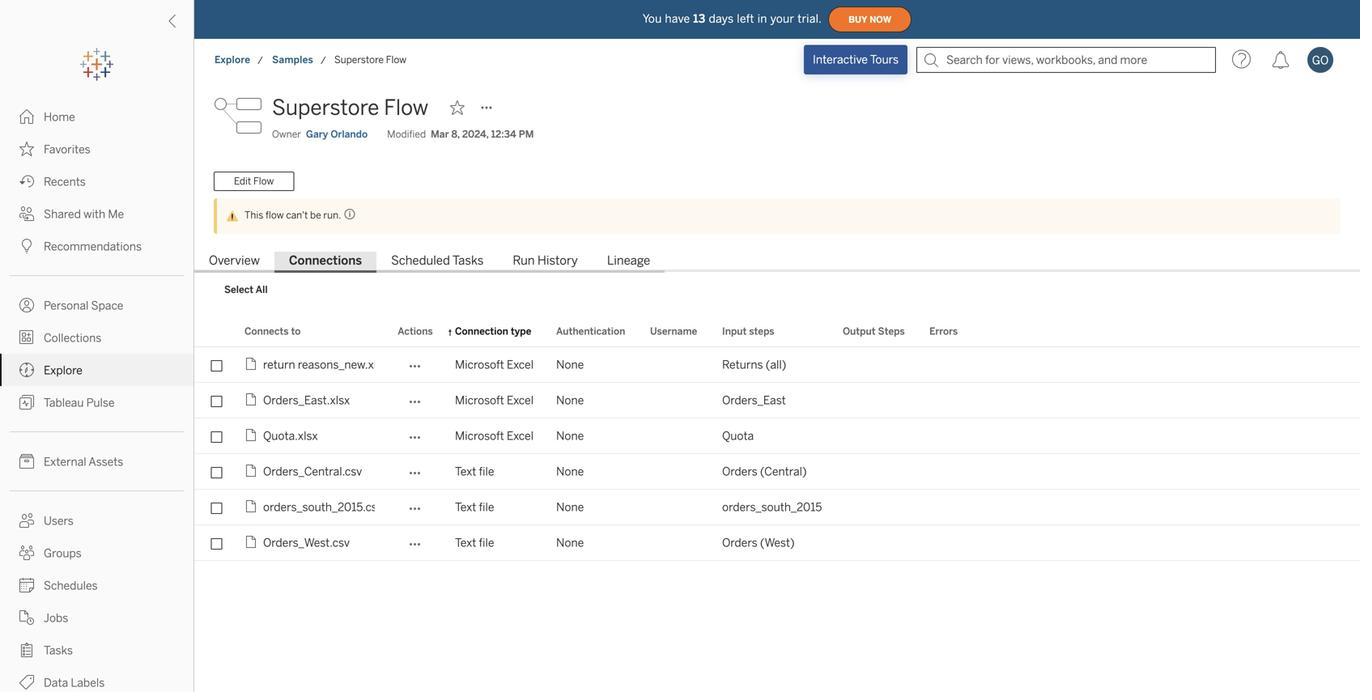 Task type: describe. For each thing, give the bounding box(es) containing it.
input
[[722, 325, 747, 337]]

8,
[[451, 128, 460, 140]]

connection
[[455, 325, 508, 337]]

your
[[770, 12, 794, 25]]

row containing return reasons_new.xlsx
[[194, 347, 1360, 383]]

lineage
[[607, 253, 650, 268]]

microsoft for return reasons_new.xlsx
[[455, 358, 504, 372]]

tasks link
[[0, 634, 193, 666]]

orders (central)
[[722, 465, 807, 478]]

output
[[843, 325, 876, 337]]

return reasons_new.xlsx
[[263, 358, 388, 372]]

input steps
[[722, 325, 774, 337]]

shared with me
[[44, 208, 124, 221]]

orders for orders (central)
[[722, 465, 758, 478]]

modified mar 8, 2024, 12:34 pm
[[387, 128, 534, 140]]

orders (west)
[[722, 536, 795, 550]]

explore for explore
[[44, 364, 82, 377]]

all
[[256, 284, 268, 296]]

tableau pulse link
[[0, 386, 193, 419]]

(all)
[[766, 358, 786, 372]]

pulse
[[86, 396, 115, 410]]

home
[[44, 111, 75, 124]]

tours
[[870, 53, 899, 66]]

select all
[[224, 284, 268, 296]]

data labels
[[44, 676, 105, 690]]

orders_east
[[722, 394, 786, 407]]

0 vertical spatial superstore flow
[[334, 54, 407, 66]]

file (microsoft excel) image
[[244, 428, 263, 444]]

excel for quota.xlsx
[[507, 429, 534, 443]]

orders_west.csv
[[263, 536, 350, 550]]

labels
[[71, 676, 105, 690]]

overview
[[209, 253, 260, 268]]

text file for orders_central.csv
[[455, 465, 494, 478]]

text file for orders_west.csv
[[455, 536, 494, 550]]

row containing orders_west.csv
[[194, 525, 1360, 561]]

superstore flow main content
[[194, 81, 1360, 692]]

13
[[693, 12, 706, 25]]

me
[[108, 208, 124, 221]]

orders_east.xlsx
[[263, 394, 350, 407]]

microsoft for orders_east.xlsx
[[455, 394, 504, 407]]

collections
[[44, 332, 101, 345]]

microsoft excel for orders_east.xlsx
[[455, 394, 534, 407]]

edit
[[234, 175, 251, 187]]

file (text file) image
[[244, 499, 263, 516]]

interactive
[[813, 53, 868, 66]]

connects
[[244, 325, 289, 337]]

file (text file) image for orders_central.csv
[[244, 464, 263, 480]]

this
[[244, 209, 263, 221]]

file (text file) image for orders_west.csv
[[244, 535, 263, 551]]

run.
[[323, 209, 341, 221]]

main navigation. press the up and down arrow keys to access links. element
[[0, 100, 193, 692]]

in
[[758, 12, 767, 25]]

text for orders_south_2015.csv
[[455, 501, 476, 514]]

none for quota
[[556, 429, 584, 443]]

quota.xlsx
[[263, 429, 318, 443]]

left
[[737, 12, 754, 25]]

excel for orders_east.xlsx
[[507, 394, 534, 407]]

interactive tours
[[813, 53, 899, 66]]

trial.
[[798, 12, 822, 25]]

none for orders_east
[[556, 394, 584, 407]]

jobs link
[[0, 602, 193, 634]]

you
[[643, 12, 662, 25]]

steps
[[749, 325, 774, 337]]

personal
[[44, 299, 89, 313]]

0 vertical spatial explore link
[[214, 52, 251, 68]]

external
[[44, 455, 86, 469]]

steps
[[878, 325, 905, 337]]

text for orders_central.csv
[[455, 465, 476, 478]]

excel for return reasons_new.xlsx
[[507, 358, 534, 372]]

0 horizontal spatial explore link
[[0, 354, 193, 386]]

/ for samples /
[[321, 55, 326, 66]]

you have 13 days left in your trial.
[[643, 12, 822, 25]]

tableau pulse
[[44, 396, 115, 410]]

space
[[91, 299, 123, 313]]

shared
[[44, 208, 81, 221]]

data
[[44, 676, 68, 690]]

home link
[[0, 100, 193, 133]]

file (microsoft excel) image for orders_east.xlsx
[[244, 393, 263, 409]]

samples link
[[271, 52, 314, 68]]

grid containing return reasons_new.xlsx
[[194, 317, 1360, 692]]

file for orders_west.csv
[[479, 536, 494, 550]]

output steps
[[843, 325, 905, 337]]

authentication
[[556, 325, 625, 337]]

scheduled
[[391, 253, 450, 268]]

recommendations
[[44, 240, 142, 253]]

recents
[[44, 175, 86, 189]]

reasons_new.xlsx
[[298, 358, 388, 372]]

orlando
[[331, 128, 368, 140]]

flow image
[[214, 91, 262, 140]]

schedules link
[[0, 569, 193, 602]]

text for orders_west.csv
[[455, 536, 476, 550]]

gary orlando link
[[306, 127, 368, 142]]

/ for explore /
[[258, 55, 263, 66]]

type
[[511, 325, 531, 337]]

recents link
[[0, 165, 193, 198]]



Task type: vqa. For each thing, say whether or not it's contained in the screenshot.
Tasks inside the "Sub-spaces" tab list
yes



Task type: locate. For each thing, give the bounding box(es) containing it.
gary
[[306, 128, 328, 140]]

1 vertical spatial microsoft
[[455, 394, 504, 407]]

tasks right scheduled
[[452, 253, 484, 268]]

superstore flow right samples / at left top
[[334, 54, 407, 66]]

/ right samples "link"
[[321, 55, 326, 66]]

2 vertical spatial excel
[[507, 429, 534, 443]]

/
[[258, 55, 263, 66], [321, 55, 326, 66]]

2 vertical spatial microsoft excel
[[455, 429, 534, 443]]

1 vertical spatial explore link
[[0, 354, 193, 386]]

1 microsoft excel from the top
[[455, 358, 534, 372]]

errors
[[929, 325, 958, 337]]

1 vertical spatial superstore
[[272, 95, 379, 120]]

1 vertical spatial file
[[479, 501, 494, 514]]

row down (all)
[[194, 383, 1360, 419]]

personal space
[[44, 299, 123, 313]]

groups link
[[0, 537, 193, 569]]

this flow can't be run.
[[244, 209, 341, 221]]

edit flow button
[[214, 172, 294, 191]]

1 excel from the top
[[507, 358, 534, 372]]

1 horizontal spatial /
[[321, 55, 326, 66]]

row containing orders_south_2015.csv
[[194, 490, 1360, 525]]

file (microsoft excel) image
[[244, 357, 263, 373], [244, 393, 263, 409]]

modified
[[387, 128, 426, 140]]

shared with me link
[[0, 198, 193, 230]]

schedules
[[44, 579, 98, 593]]

explore /
[[215, 54, 263, 66]]

jobs
[[44, 612, 68, 625]]

superstore flow
[[334, 54, 407, 66], [272, 95, 428, 120]]

connects to
[[244, 325, 301, 337]]

file (microsoft excel) image down connects
[[244, 357, 263, 373]]

samples
[[272, 54, 313, 66]]

explore up flow 'image' on the top of the page
[[215, 54, 250, 66]]

select all button
[[214, 280, 278, 300]]

file (text file) image down file (microsoft excel) icon
[[244, 464, 263, 480]]

1 orders from the top
[[722, 465, 758, 478]]

0 vertical spatial microsoft
[[455, 358, 504, 372]]

return
[[263, 358, 295, 372]]

orders left (west)
[[722, 536, 758, 550]]

5 none from the top
[[556, 501, 584, 514]]

3 none from the top
[[556, 429, 584, 443]]

flow
[[266, 209, 284, 221]]

3 text from the top
[[455, 536, 476, 550]]

1 horizontal spatial tasks
[[452, 253, 484, 268]]

none for orders (central)
[[556, 465, 584, 478]]

sub-spaces tab list
[[194, 252, 1360, 273]]

0 vertical spatial tasks
[[452, 253, 484, 268]]

history
[[537, 253, 578, 268]]

row group containing return reasons_new.xlsx
[[194, 347, 1360, 561]]

flow run requirements:
the flow must have at least one output step. image
[[341, 208, 356, 220]]

orders for orders (west)
[[722, 536, 758, 550]]

row up orders_south_2015
[[194, 454, 1360, 490]]

have
[[665, 12, 690, 25]]

superstore flow inside "main content"
[[272, 95, 428, 120]]

excel
[[507, 358, 534, 372], [507, 394, 534, 407], [507, 429, 534, 443]]

now
[[870, 14, 891, 24]]

none for orders_south_2015
[[556, 501, 584, 514]]

row up (west)
[[194, 490, 1360, 525]]

explore up tableau
[[44, 364, 82, 377]]

returns
[[722, 358, 763, 372]]

buy now
[[849, 14, 891, 24]]

1 vertical spatial superstore flow
[[272, 95, 428, 120]]

2 row from the top
[[194, 383, 1360, 419]]

1 vertical spatial orders
[[722, 536, 758, 550]]

row group
[[194, 347, 1360, 561]]

0 vertical spatial flow
[[386, 54, 407, 66]]

file (text file) image
[[244, 464, 263, 480], [244, 535, 263, 551]]

5 row from the top
[[194, 490, 1360, 525]]

0 vertical spatial superstore
[[334, 54, 384, 66]]

1 vertical spatial text file
[[455, 501, 494, 514]]

2 microsoft excel from the top
[[455, 394, 534, 407]]

row containing orders_east.xlsx
[[194, 383, 1360, 419]]

superstore up owner gary orlando
[[272, 95, 379, 120]]

6 none from the top
[[556, 536, 584, 550]]

select
[[224, 284, 254, 296]]

2 text file from the top
[[455, 501, 494, 514]]

tasks inside main navigation. press the up and down arrow keys to access links. element
[[44, 644, 73, 657]]

row containing orders_central.csv
[[194, 454, 1360, 490]]

edit flow
[[234, 175, 274, 187]]

3 microsoft from the top
[[455, 429, 504, 443]]

/ inside samples /
[[321, 55, 326, 66]]

orders
[[722, 465, 758, 478], [722, 536, 758, 550]]

1 none from the top
[[556, 358, 584, 372]]

collections link
[[0, 321, 193, 354]]

3 file from the top
[[479, 536, 494, 550]]

/ left samples "link"
[[258, 55, 263, 66]]

favorites
[[44, 143, 90, 156]]

row
[[194, 347, 1360, 383], [194, 383, 1360, 419], [194, 419, 1360, 454], [194, 454, 1360, 490], [194, 490, 1360, 525], [194, 525, 1360, 561]]

orders down quota
[[722, 465, 758, 478]]

(west)
[[760, 536, 795, 550]]

tasks inside the sub-spaces 'tab list'
[[452, 253, 484, 268]]

1 horizontal spatial explore
[[215, 54, 250, 66]]

microsoft excel for return reasons_new.xlsx
[[455, 358, 534, 372]]

mar
[[431, 128, 449, 140]]

(central)
[[760, 465, 807, 478]]

samples /
[[272, 54, 326, 66]]

3 microsoft excel from the top
[[455, 429, 534, 443]]

2 file (text file) image from the top
[[244, 535, 263, 551]]

2 vertical spatial file
[[479, 536, 494, 550]]

1 vertical spatial tasks
[[44, 644, 73, 657]]

0 vertical spatial file (microsoft excel) image
[[244, 357, 263, 373]]

text file for orders_south_2015.csv
[[455, 501, 494, 514]]

1 vertical spatial microsoft excel
[[455, 394, 534, 407]]

microsoft
[[455, 358, 504, 372], [455, 394, 504, 407], [455, 429, 504, 443]]

3 row from the top
[[194, 419, 1360, 454]]

1 vertical spatial explore
[[44, 364, 82, 377]]

2024,
[[462, 128, 489, 140]]

0 vertical spatial explore
[[215, 54, 250, 66]]

text file
[[455, 465, 494, 478], [455, 501, 494, 514], [455, 536, 494, 550]]

1 text from the top
[[455, 465, 476, 478]]

1 vertical spatial text
[[455, 501, 476, 514]]

2 vertical spatial flow
[[253, 175, 274, 187]]

1 file from the top
[[479, 465, 494, 478]]

Search for views, workbooks, and more text field
[[916, 47, 1216, 73]]

row down steps
[[194, 347, 1360, 383]]

row up (central)
[[194, 419, 1360, 454]]

1 vertical spatial file (microsoft excel) image
[[244, 393, 263, 409]]

1 vertical spatial flow
[[384, 95, 428, 120]]

favorites link
[[0, 133, 193, 165]]

2 file (microsoft excel) image from the top
[[244, 393, 263, 409]]

personal space link
[[0, 289, 193, 321]]

1 file (microsoft excel) image from the top
[[244, 357, 263, 373]]

2 text from the top
[[455, 501, 476, 514]]

file for orders_central.csv
[[479, 465, 494, 478]]

explore inside the explore /
[[215, 54, 250, 66]]

recommendations link
[[0, 230, 193, 262]]

2 / from the left
[[321, 55, 326, 66]]

external assets
[[44, 455, 123, 469]]

2 vertical spatial text file
[[455, 536, 494, 550]]

6 row from the top
[[194, 525, 1360, 561]]

explore link up pulse
[[0, 354, 193, 386]]

0 horizontal spatial /
[[258, 55, 263, 66]]

0 vertical spatial microsoft excel
[[455, 358, 534, 372]]

0 vertical spatial text file
[[455, 465, 494, 478]]

orders_south_2015
[[722, 501, 822, 514]]

buy now button
[[828, 6, 912, 32]]

flow inside button
[[253, 175, 274, 187]]

0 vertical spatial file
[[479, 465, 494, 478]]

0 vertical spatial text
[[455, 465, 476, 478]]

run history
[[513, 253, 578, 268]]

file (microsoft excel) image for return reasons_new.xlsx
[[244, 357, 263, 373]]

owner
[[272, 128, 301, 140]]

2 microsoft from the top
[[455, 394, 504, 407]]

scheduled tasks
[[391, 253, 484, 268]]

row containing quota.xlsx
[[194, 419, 1360, 454]]

cell
[[640, 347, 712, 383], [833, 347, 920, 383], [920, 347, 973, 383], [640, 383, 712, 419], [833, 383, 920, 419], [920, 383, 973, 419], [640, 419, 712, 454], [833, 419, 920, 454], [920, 419, 973, 454], [640, 454, 712, 490], [833, 454, 920, 490], [920, 454, 973, 490], [640, 490, 712, 525], [833, 490, 920, 525], [920, 490, 973, 525], [640, 525, 712, 561], [833, 525, 920, 561], [920, 525, 973, 561]]

orders_central.csv
[[263, 465, 362, 478]]

orders_south_2015.csv
[[263, 501, 383, 514]]

with
[[83, 208, 105, 221]]

1 vertical spatial excel
[[507, 394, 534, 407]]

superstore flow up orlando in the top left of the page
[[272, 95, 428, 120]]

none for orders (west)
[[556, 536, 584, 550]]

explore link
[[214, 52, 251, 68], [0, 354, 193, 386]]

1 / from the left
[[258, 55, 263, 66]]

2 excel from the top
[[507, 394, 534, 407]]

0 horizontal spatial tasks
[[44, 644, 73, 657]]

connections
[[289, 253, 362, 268]]

0 vertical spatial excel
[[507, 358, 534, 372]]

0 horizontal spatial explore
[[44, 364, 82, 377]]

assets
[[89, 455, 123, 469]]

2 file from the top
[[479, 501, 494, 514]]

explore link up flow 'image' on the top of the page
[[214, 52, 251, 68]]

returns (all)
[[722, 358, 786, 372]]

none for returns (all)
[[556, 358, 584, 372]]

0 vertical spatial orders
[[722, 465, 758, 478]]

file for orders_south_2015.csv
[[479, 501, 494, 514]]

data labels link
[[0, 666, 193, 692]]

4 row from the top
[[194, 454, 1360, 490]]

1 horizontal spatial explore link
[[214, 52, 251, 68]]

microsoft excel for quota.xlsx
[[455, 429, 534, 443]]

quota
[[722, 429, 754, 443]]

explore inside main navigation. press the up and down arrow keys to access links. element
[[44, 364, 82, 377]]

be
[[310, 209, 321, 221]]

buy
[[849, 14, 867, 24]]

/ inside the explore /
[[258, 55, 263, 66]]

days
[[709, 12, 734, 25]]

tasks
[[452, 253, 484, 268], [44, 644, 73, 657]]

2 vertical spatial microsoft
[[455, 429, 504, 443]]

microsoft for quota.xlsx
[[455, 429, 504, 443]]

username
[[650, 325, 697, 337]]

to
[[291, 325, 301, 337]]

tasks down jobs
[[44, 644, 73, 657]]

4 none from the top
[[556, 465, 584, 478]]

external assets link
[[0, 445, 193, 478]]

microsoft excel
[[455, 358, 534, 372], [455, 394, 534, 407], [455, 429, 534, 443]]

1 vertical spatial file (text file) image
[[244, 535, 263, 551]]

2 orders from the top
[[722, 536, 758, 550]]

1 text file from the top
[[455, 465, 494, 478]]

2 vertical spatial text
[[455, 536, 476, 550]]

3 text file from the top
[[455, 536, 494, 550]]

explore for explore /
[[215, 54, 250, 66]]

12:34
[[491, 128, 516, 140]]

owner gary orlando
[[272, 128, 368, 140]]

1 row from the top
[[194, 347, 1360, 383]]

file
[[479, 465, 494, 478], [479, 501, 494, 514], [479, 536, 494, 550]]

navigation panel element
[[0, 49, 193, 692]]

file (microsoft excel) image up file (microsoft excel) icon
[[244, 393, 263, 409]]

row down orders_south_2015
[[194, 525, 1360, 561]]

0 vertical spatial file (text file) image
[[244, 464, 263, 480]]

file (text file) image down file (text file) image
[[244, 535, 263, 551]]

superstore inside "main content"
[[272, 95, 379, 120]]

grid
[[194, 317, 1360, 692]]

actions
[[398, 325, 433, 337]]

1 file (text file) image from the top
[[244, 464, 263, 480]]

groups
[[44, 547, 82, 560]]

superstore right samples / at left top
[[334, 54, 384, 66]]

2 none from the top
[[556, 394, 584, 407]]

run
[[513, 253, 535, 268]]

1 microsoft from the top
[[455, 358, 504, 372]]

3 excel from the top
[[507, 429, 534, 443]]



